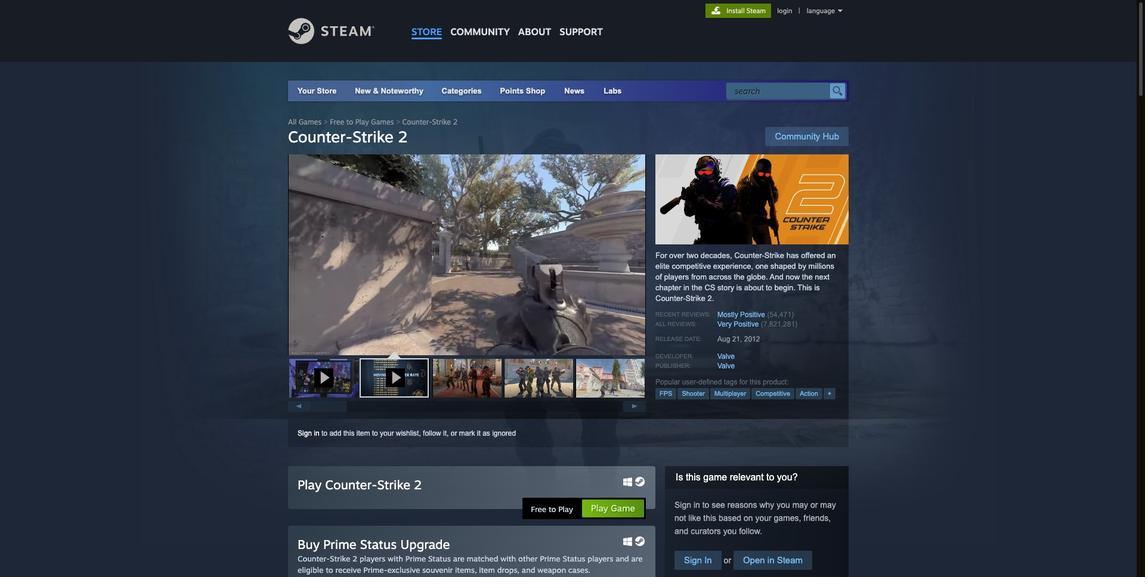 Task type: describe. For each thing, give the bounding box(es) containing it.
support
[[560, 26, 603, 38]]

play left game
[[591, 503, 608, 514]]

play down sign in link
[[298, 477, 322, 493]]

like
[[689, 514, 701, 523]]

sign for sign in
[[684, 555, 702, 565]]

1 games from the left
[[299, 118, 322, 126]]

free to play
[[531, 505, 573, 514]]

counter- down chapter
[[656, 294, 686, 303]]

chapter
[[656, 283, 681, 292]]

valve link for publisher:
[[718, 362, 735, 370]]

hub
[[823, 131, 839, 141]]

2 with from the left
[[501, 554, 516, 564]]

matched
[[467, 554, 498, 564]]

all reviews:
[[656, 321, 697, 327]]

&
[[373, 86, 379, 95]]

popular
[[656, 378, 680, 387]]

buy
[[298, 537, 320, 552]]

counter- inside buy prime status upgrade counter-strike 2 players with prime status are matched with other prime status players and are eligible to receive prime-exclusive souvenir items, item drops, and weapon cases.
[[298, 554, 330, 564]]

2 may from the left
[[820, 500, 836, 510]]

strike down sign in to add this item to your wishlist, follow it, or mark it as ignored
[[377, 477, 410, 493]]

competitive
[[756, 390, 790, 397]]

2.
[[708, 294, 714, 303]]

counter-strike 2
[[288, 127, 408, 146]]

valve for publisher:
[[718, 362, 735, 370]]

why
[[760, 500, 774, 510]]

|
[[799, 7, 800, 15]]

global menu navigation
[[407, 0, 607, 43]]

for
[[739, 378, 748, 387]]

store
[[412, 26, 442, 38]]

strike down categories
[[432, 118, 451, 126]]

new
[[355, 86, 371, 95]]

counter- up one
[[734, 251, 765, 260]]

to inside for over two decades, counter-strike has offered an elite competitive experience, one shaped by millions of players from across the globe. and now the next chapter in the cs story is about to begin. this is counter-strike 2.
[[766, 283, 772, 292]]

is this game relevant to you?
[[676, 472, 798, 483]]

shooter
[[682, 390, 705, 397]]

aug
[[718, 335, 730, 344]]

reasons
[[728, 500, 757, 510]]

wishlist,
[[396, 429, 421, 438]]

community
[[450, 26, 510, 38]]

2 inside buy prime status upgrade counter-strike 2 players with prime status are matched with other prime status players and are eligible to receive prime-exclusive souvenir items, item drops, and weapon cases.
[[353, 554, 357, 564]]

2012
[[744, 335, 760, 344]]

all for all games > free to play games > counter-strike 2
[[288, 118, 297, 126]]

2 > from the left
[[396, 118, 400, 126]]

counter- down add
[[325, 477, 377, 493]]

in for sign in to see reasons why you may or may not like this based on your games, friends, and curators you follow.
[[694, 500, 700, 510]]

21,
[[732, 335, 742, 344]]

elite
[[656, 262, 670, 271]]

in
[[705, 555, 712, 565]]

reviews: for mostly positive (54,471)
[[682, 311, 711, 318]]

for
[[656, 251, 667, 260]]

recent reviews:
[[656, 311, 711, 318]]

valve link for developer:
[[718, 353, 735, 361]]

1 horizontal spatial the
[[734, 273, 745, 282]]

0 horizontal spatial the
[[692, 283, 703, 292]]

1 vertical spatial free
[[531, 505, 546, 514]]

sign in link
[[675, 551, 722, 570]]

2 down counter-strike 2 link
[[398, 127, 408, 146]]

language
[[807, 7, 835, 15]]

players for two
[[664, 273, 689, 282]]

upgrade
[[400, 537, 450, 552]]

experience,
[[713, 262, 753, 271]]

follow
[[423, 429, 441, 438]]

positive for very positive
[[734, 320, 759, 329]]

your
[[298, 86, 315, 95]]

eligible
[[298, 565, 324, 575]]

game
[[611, 503, 635, 514]]

all games > free to play games > counter-strike 2
[[288, 118, 458, 126]]

developer:
[[656, 353, 694, 360]]

cs
[[705, 283, 715, 292]]

2 vertical spatial or
[[722, 556, 734, 565]]

mostly positive (54,471)
[[718, 311, 794, 319]]

free to play games link
[[330, 118, 394, 126]]

community hub
[[775, 131, 839, 141]]

and for upgrade
[[616, 554, 629, 564]]

user-
[[682, 378, 698, 387]]

sign in to see reasons why you may or may not like this based on your games, friends, and curators you follow.
[[675, 500, 836, 536]]

shaped
[[771, 262, 796, 271]]

sign for sign in to add this item to your wishlist, follow it, or mark it as ignored
[[298, 429, 312, 438]]

your store
[[298, 86, 337, 95]]

2 horizontal spatial the
[[802, 273, 813, 282]]

points shop
[[500, 86, 545, 95]]

store
[[317, 86, 337, 95]]

play game link
[[582, 499, 645, 518]]

(54,471)
[[767, 311, 794, 319]]

account menu navigation
[[706, 4, 849, 18]]

0 horizontal spatial prime
[[323, 537, 356, 552]]

this right add
[[343, 429, 355, 438]]

0 horizontal spatial players
[[360, 554, 385, 564]]

play counter-strike 2
[[298, 477, 422, 493]]

sign in to add this item to your wishlist, follow it, or mark it as ignored
[[298, 429, 516, 438]]

steam inside account menu navigation
[[747, 7, 766, 15]]

it
[[477, 429, 481, 438]]

labs link
[[594, 81, 631, 101]]

your inside sign in to see reasons why you may or may not like this based on your games, friends, and curators you follow.
[[755, 514, 772, 523]]

aug 21, 2012
[[718, 335, 760, 344]]

mark
[[459, 429, 475, 438]]

2 vertical spatial and
[[522, 565, 535, 575]]

relevant
[[730, 472, 764, 483]]

2 games from the left
[[371, 118, 394, 126]]

action
[[800, 390, 818, 397]]

very positive (7,821,281)
[[718, 320, 798, 329]]

item inside buy prime status upgrade counter-strike 2 players with prime status are matched with other prime status players and are eligible to receive prime-exclusive souvenir items, item drops, and weapon cases.
[[479, 565, 495, 575]]

categories link
[[442, 86, 482, 95]]

news link
[[555, 81, 594, 101]]

items,
[[455, 565, 477, 575]]

store link
[[407, 0, 446, 43]]

players for status
[[588, 554, 613, 564]]

sign in link
[[298, 429, 320, 438]]

about link
[[514, 0, 555, 41]]

2 down wishlist,
[[414, 477, 422, 493]]

weapon
[[538, 565, 566, 575]]

all for all reviews:
[[656, 321, 666, 327]]

2 horizontal spatial status
[[563, 554, 585, 564]]

play up the counter-strike 2
[[355, 118, 369, 126]]

sign for sign in to see reasons why you may or may not like this based on your games, friends, and curators you follow.
[[675, 500, 691, 510]]

buy prime status upgrade counter-strike 2 players with prime status are matched with other prime status players and are eligible to receive prime-exclusive souvenir items, item drops, and weapon cases.
[[298, 537, 643, 575]]

an
[[827, 251, 836, 260]]

about
[[518, 26, 551, 38]]



Task type: vqa. For each thing, say whether or not it's contained in the screenshot.
'Your Store' on the top left of page
yes



Task type: locate. For each thing, give the bounding box(es) containing it.
are down game
[[631, 554, 643, 564]]

the up the this
[[802, 273, 813, 282]]

community hub link
[[766, 127, 849, 146]]

tags
[[724, 378, 737, 387]]

across
[[709, 273, 732, 282]]

on
[[744, 514, 753, 523]]

0 horizontal spatial item
[[357, 429, 370, 438]]

0 vertical spatial positive
[[740, 311, 765, 319]]

and down not
[[675, 527, 689, 536]]

games down &
[[371, 118, 394, 126]]

is right story
[[737, 283, 742, 292]]

1 vertical spatial valve link
[[718, 362, 735, 370]]

release
[[656, 336, 683, 342]]

to inside sign in to see reasons why you may or may not like this based on your games, friends, and curators you follow.
[[702, 500, 709, 510]]

community
[[775, 131, 820, 141]]

0 horizontal spatial games
[[299, 118, 322, 126]]

1 horizontal spatial are
[[631, 554, 643, 564]]

positive down the mostly positive (54,471)
[[734, 320, 759, 329]]

link to the steam homepage image
[[288, 18, 393, 44]]

recent
[[656, 311, 680, 318]]

or right 'in'
[[722, 556, 734, 565]]

1 horizontal spatial free
[[531, 505, 546, 514]]

for over two decades, counter-strike has offered an elite competitive experience, one shaped by millions of players from across the globe. and now the next chapter in the cs story is about to begin. this is counter-strike 2.
[[656, 251, 836, 303]]

fps
[[660, 390, 672, 397]]

0 vertical spatial free
[[330, 118, 344, 126]]

you
[[777, 500, 790, 510], [723, 527, 737, 536]]

>
[[324, 118, 328, 126], [396, 118, 400, 126]]

and inside sign in to see reasons why you may or may not like this based on your games, friends, and curators you follow.
[[675, 527, 689, 536]]

1 horizontal spatial your
[[755, 514, 772, 523]]

positive up very positive (7,821,281)
[[740, 311, 765, 319]]

in for sign in to add this item to your wishlist, follow it, or mark it as ignored
[[314, 429, 320, 438]]

1 vertical spatial reviews:
[[668, 321, 697, 327]]

1 vertical spatial item
[[479, 565, 495, 575]]

fps link
[[656, 388, 677, 400]]

receive
[[335, 565, 361, 575]]

globe.
[[747, 273, 768, 282]]

all games link
[[288, 118, 322, 126]]

install
[[727, 7, 745, 15]]

(7,821,281)
[[761, 320, 798, 329]]

1 valve link from the top
[[718, 353, 735, 361]]

1 horizontal spatial status
[[428, 554, 451, 564]]

in
[[684, 283, 690, 292], [314, 429, 320, 438], [694, 500, 700, 510], [768, 555, 775, 565]]

multiplayer link
[[710, 388, 750, 400]]

0 horizontal spatial you
[[723, 527, 737, 536]]

your down the why
[[755, 514, 772, 523]]

are up items,
[[453, 554, 465, 564]]

play
[[355, 118, 369, 126], [298, 477, 322, 493], [591, 503, 608, 514], [558, 505, 573, 514]]

search search field
[[735, 84, 827, 99]]

counter- down all games link
[[288, 127, 353, 146]]

status up 'souvenir'
[[428, 554, 451, 564]]

1 vertical spatial valve
[[718, 362, 735, 370]]

0 vertical spatial and
[[675, 527, 689, 536]]

1 vertical spatial your
[[755, 514, 772, 523]]

item right add
[[357, 429, 370, 438]]

1 may from the left
[[793, 500, 808, 510]]

1 horizontal spatial >
[[396, 118, 400, 126]]

prime up weapon
[[540, 554, 561, 564]]

1 vertical spatial steam
[[777, 555, 803, 565]]

one
[[756, 262, 768, 271]]

1 horizontal spatial is
[[814, 283, 820, 292]]

0 vertical spatial reviews:
[[682, 311, 711, 318]]

2 valve link from the top
[[718, 362, 735, 370]]

in right chapter
[[684, 283, 690, 292]]

2 horizontal spatial players
[[664, 273, 689, 282]]

steam right install
[[747, 7, 766, 15]]

and down 'other'
[[522, 565, 535, 575]]

install steam
[[727, 7, 766, 15]]

community link
[[446, 0, 514, 43]]

or right it,
[[451, 429, 457, 438]]

2 up receive
[[353, 554, 357, 564]]

open in steam
[[743, 555, 803, 565]]

0 horizontal spatial may
[[793, 500, 808, 510]]

support link
[[555, 0, 607, 41]]

drops,
[[497, 565, 520, 575]]

0 vertical spatial all
[[288, 118, 297, 126]]

next
[[815, 273, 830, 282]]

0 horizontal spatial and
[[522, 565, 535, 575]]

valve up popular user-defined tags for this product:
[[718, 362, 735, 370]]

counter- down noteworthy
[[402, 118, 432, 126]]

1 with from the left
[[388, 554, 403, 564]]

your left wishlist,
[[380, 429, 394, 438]]

players
[[664, 273, 689, 282], [360, 554, 385, 564], [588, 554, 613, 564]]

in up like
[[694, 500, 700, 510]]

to
[[346, 118, 353, 126], [766, 283, 772, 292], [322, 429, 327, 438], [372, 429, 378, 438], [766, 472, 774, 483], [702, 500, 709, 510], [549, 505, 556, 514], [326, 565, 333, 575]]

reviews: for very positive (7,821,281)
[[668, 321, 697, 327]]

or up friends,
[[811, 500, 818, 510]]

login link
[[775, 7, 795, 15]]

0 horizontal spatial >
[[324, 118, 328, 126]]

may
[[793, 500, 808, 510], [820, 500, 836, 510]]

1 horizontal spatial may
[[820, 500, 836, 510]]

strike down all games > free to play games > counter-strike 2
[[353, 127, 394, 146]]

players up chapter
[[664, 273, 689, 282]]

0 horizontal spatial status
[[360, 537, 397, 552]]

0 horizontal spatial steam
[[747, 7, 766, 15]]

the down from
[[692, 283, 703, 292]]

strike up receive
[[330, 554, 350, 564]]

free up 'other'
[[531, 505, 546, 514]]

2 are from the left
[[631, 554, 643, 564]]

decades,
[[701, 251, 732, 260]]

prime up exclusive
[[405, 554, 426, 564]]

open in steam link
[[734, 551, 812, 570]]

2 down categories link
[[453, 118, 458, 126]]

1 horizontal spatial or
[[722, 556, 734, 565]]

as
[[483, 429, 490, 438]]

1 horizontal spatial with
[[501, 554, 516, 564]]

1 valve from the top
[[718, 353, 735, 361]]

in left add
[[314, 429, 320, 438]]

has
[[787, 251, 799, 260]]

status
[[360, 537, 397, 552], [428, 554, 451, 564], [563, 554, 585, 564]]

points shop link
[[491, 81, 555, 101]]

1 horizontal spatial games
[[371, 118, 394, 126]]

0 vertical spatial steam
[[747, 7, 766, 15]]

you up games,
[[777, 500, 790, 510]]

2 valve from the top
[[718, 362, 735, 370]]

sign inside sign in to see reasons why you may or may not like this based on your games, friends, and curators you follow.
[[675, 500, 691, 510]]

categories
[[442, 86, 482, 95]]

and down game
[[616, 554, 629, 564]]

positive for mostly positive
[[740, 311, 765, 319]]

> right all games link
[[324, 118, 328, 126]]

sign
[[298, 429, 312, 438], [675, 500, 691, 510], [684, 555, 702, 565]]

install steam link
[[706, 4, 771, 18]]

may up games,
[[793, 500, 808, 510]]

None search field
[[726, 82, 846, 100]]

this inside sign in to see reasons why you may or may not like this based on your games, friends, and curators you follow.
[[703, 514, 716, 523]]

shooter link
[[678, 388, 709, 400]]

2 horizontal spatial and
[[675, 527, 689, 536]]

free
[[330, 118, 344, 126], [531, 505, 546, 514]]

with
[[388, 554, 403, 564], [501, 554, 516, 564]]

1 is from the left
[[737, 283, 742, 292]]

counter- up eligible
[[298, 554, 330, 564]]

valve link down aug
[[718, 353, 735, 361]]

counter-
[[402, 118, 432, 126], [288, 127, 353, 146], [734, 251, 765, 260], [656, 294, 686, 303], [325, 477, 377, 493], [298, 554, 330, 564]]

players up prime-
[[360, 554, 385, 564]]

game
[[703, 472, 727, 483]]

and for see
[[675, 527, 689, 536]]

0 vertical spatial your
[[380, 429, 394, 438]]

1 vertical spatial and
[[616, 554, 629, 564]]

you down based
[[723, 527, 737, 536]]

+
[[828, 390, 832, 397]]

prime up receive
[[323, 537, 356, 552]]

reviews:
[[682, 311, 711, 318], [668, 321, 697, 327]]

1 vertical spatial positive
[[734, 320, 759, 329]]

new & noteworthy link
[[355, 86, 423, 95]]

add
[[329, 429, 341, 438]]

friends,
[[804, 514, 831, 523]]

0 vertical spatial sign
[[298, 429, 312, 438]]

the down experience,
[[734, 273, 745, 282]]

status up the cases.
[[563, 554, 585, 564]]

in inside for over two decades, counter-strike has offered an elite competitive experience, one shaped by millions of players from across the globe. and now the next chapter in the cs story is about to begin. this is counter-strike 2.
[[684, 283, 690, 292]]

1 vertical spatial all
[[656, 321, 666, 327]]

1 horizontal spatial item
[[479, 565, 495, 575]]

date:
[[685, 336, 702, 342]]

not
[[675, 514, 686, 523]]

strike left 2.
[[686, 294, 706, 303]]

games
[[299, 118, 322, 126], [371, 118, 394, 126]]

with up exclusive
[[388, 554, 403, 564]]

may up friends,
[[820, 500, 836, 510]]

is down next
[[814, 283, 820, 292]]

0 vertical spatial valve link
[[718, 353, 735, 361]]

valve down aug
[[718, 353, 735, 361]]

1 vertical spatial sign
[[675, 500, 691, 510]]

0 vertical spatial item
[[357, 429, 370, 438]]

in inside sign in to see reasons why you may or may not like this based on your games, friends, and curators you follow.
[[694, 500, 700, 510]]

0 vertical spatial you
[[777, 500, 790, 510]]

in for open in steam
[[768, 555, 775, 565]]

release date:
[[656, 336, 702, 342]]

0 vertical spatial or
[[451, 429, 457, 438]]

this
[[750, 378, 761, 387], [343, 429, 355, 438], [686, 472, 701, 483], [703, 514, 716, 523]]

reviews: down recent reviews:
[[668, 321, 697, 327]]

games,
[[774, 514, 801, 523]]

sign left 'in'
[[684, 555, 702, 565]]

players inside for over two decades, counter-strike has offered an elite competitive experience, one shaped by millions of players from across the globe. and now the next chapter in the cs story is about to begin. this is counter-strike 2.
[[664, 273, 689, 282]]

in right open
[[768, 555, 775, 565]]

reviews: down 2.
[[682, 311, 711, 318]]

based
[[719, 514, 741, 523]]

about
[[744, 283, 764, 292]]

to inside buy prime status upgrade counter-strike 2 players with prime status are matched with other prime status players and are eligible to receive prime-exclusive souvenir items, item drops, and weapon cases.
[[326, 565, 333, 575]]

0 horizontal spatial with
[[388, 554, 403, 564]]

0 horizontal spatial free
[[330, 118, 344, 126]]

positive
[[740, 311, 765, 319], [734, 320, 759, 329]]

sign left add
[[298, 429, 312, 438]]

2 vertical spatial sign
[[684, 555, 702, 565]]

all
[[288, 118, 297, 126], [656, 321, 666, 327]]

points
[[500, 86, 524, 95]]

cases.
[[568, 565, 590, 575]]

or inside sign in to see reasons why you may or may not like this based on your games, friends, and curators you follow.
[[811, 500, 818, 510]]

sign up not
[[675, 500, 691, 510]]

1 horizontal spatial all
[[656, 321, 666, 327]]

two
[[687, 251, 699, 260]]

1 horizontal spatial players
[[588, 554, 613, 564]]

you?
[[777, 472, 798, 483]]

defined
[[698, 378, 722, 387]]

1 > from the left
[[324, 118, 328, 126]]

new & noteworthy
[[355, 86, 423, 95]]

very
[[718, 320, 732, 329]]

it,
[[443, 429, 449, 438]]

steam
[[747, 7, 766, 15], [777, 555, 803, 565]]

games down your
[[299, 118, 322, 126]]

see
[[712, 500, 725, 510]]

other
[[518, 554, 538, 564]]

players up the cases.
[[588, 554, 613, 564]]

1 vertical spatial or
[[811, 500, 818, 510]]

strike inside buy prime status upgrade counter-strike 2 players with prime status are matched with other prime status players and are eligible to receive prime-exclusive souvenir items, item drops, and weapon cases.
[[330, 554, 350, 564]]

this right for
[[750, 378, 761, 387]]

1 horizontal spatial and
[[616, 554, 629, 564]]

steam right open
[[777, 555, 803, 565]]

0 horizontal spatial all
[[288, 118, 297, 126]]

this right is
[[686, 472, 701, 483]]

1 horizontal spatial you
[[777, 500, 790, 510]]

valve for developer:
[[718, 353, 735, 361]]

status up prime-
[[360, 537, 397, 552]]

0 horizontal spatial is
[[737, 283, 742, 292]]

0 horizontal spatial or
[[451, 429, 457, 438]]

0 vertical spatial valve
[[718, 353, 735, 361]]

2 horizontal spatial or
[[811, 500, 818, 510]]

competitive link
[[752, 388, 795, 400]]

play left the play game link
[[558, 505, 573, 514]]

0 horizontal spatial are
[[453, 554, 465, 564]]

valve link up popular user-defined tags for this product:
[[718, 362, 735, 370]]

1 horizontal spatial steam
[[777, 555, 803, 565]]

ignored
[[492, 429, 516, 438]]

play game
[[591, 503, 635, 514]]

popular user-defined tags for this product:
[[656, 378, 789, 387]]

item down matched
[[479, 565, 495, 575]]

> down noteworthy
[[396, 118, 400, 126]]

free up the counter-strike 2
[[330, 118, 344, 126]]

2 horizontal spatial prime
[[540, 554, 561, 564]]

1 are from the left
[[453, 554, 465, 564]]

and
[[675, 527, 689, 536], [616, 554, 629, 564], [522, 565, 535, 575]]

1 vertical spatial you
[[723, 527, 737, 536]]

0 horizontal spatial your
[[380, 429, 394, 438]]

offered
[[801, 251, 825, 260]]

this up curators
[[703, 514, 716, 523]]

millions
[[809, 262, 834, 271]]

with up drops,
[[501, 554, 516, 564]]

strike up shaped
[[765, 251, 784, 260]]

by
[[798, 262, 806, 271]]

2 is from the left
[[814, 283, 820, 292]]

news
[[564, 86, 585, 95]]

1 horizontal spatial prime
[[405, 554, 426, 564]]



